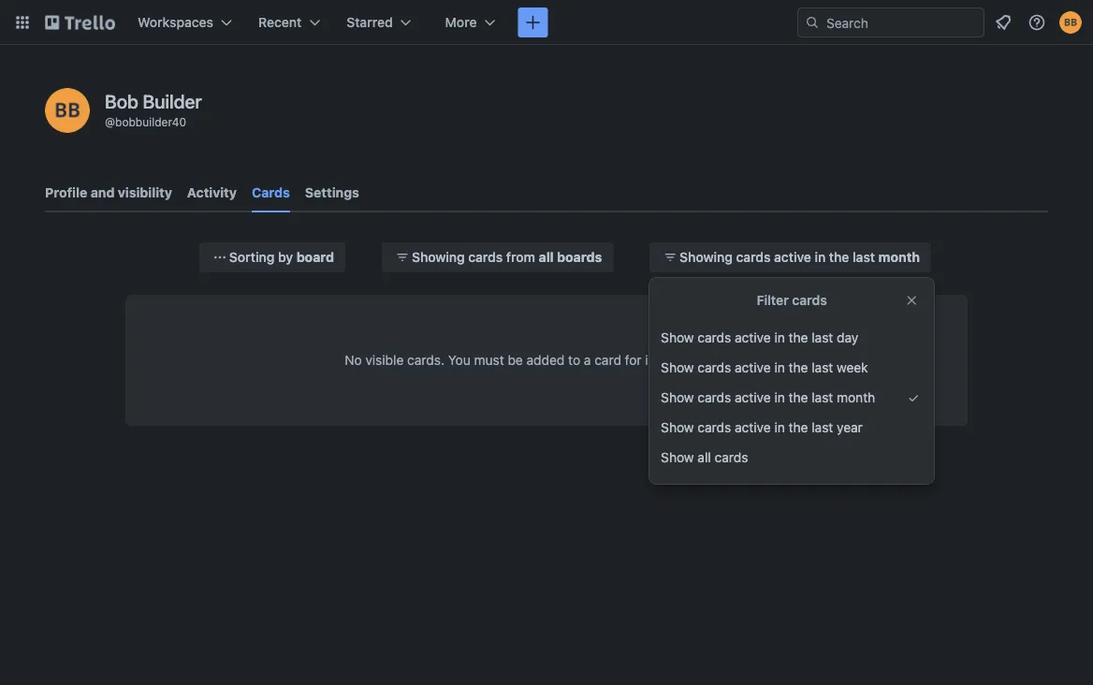 Task type: locate. For each thing, give the bounding box(es) containing it.
in for show cards active in the last month
[[775, 390, 785, 405]]

5 show from the top
[[661, 450, 694, 465]]

last for showing cards active in the last month
[[853, 249, 875, 265]]

1 show from the top
[[661, 330, 694, 345]]

1 horizontal spatial bob builder (bobbuilder40) image
[[1060, 11, 1082, 34]]

to left a
[[568, 352, 581, 368]]

bob
[[105, 90, 138, 112]]

cards for show cards active in the last day
[[698, 330, 731, 345]]

starred button
[[335, 7, 423, 37]]

settings link
[[305, 176, 359, 210]]

cards up filter
[[736, 249, 771, 265]]

cards for show cards active in the last month
[[698, 390, 731, 405]]

cards left 'from'
[[468, 249, 503, 265]]

from
[[506, 249, 535, 265]]

show up show all cards
[[661, 420, 694, 435]]

last left week
[[812, 360, 833, 375]]

2 showing from the left
[[680, 249, 733, 265]]

2 show from the top
[[661, 360, 694, 375]]

show for show cards active in the last week
[[661, 360, 694, 375]]

to right the it
[[657, 352, 669, 368]]

Search field
[[820, 8, 984, 37]]

no
[[345, 352, 362, 368]]

0 horizontal spatial month
[[837, 390, 876, 405]]

1 vertical spatial month
[[837, 390, 876, 405]]

active for show cards active in the last week
[[735, 360, 771, 375]]

the down show cards active in the last week link
[[789, 390, 808, 405]]

bob builder (bobbuilder40) image left @
[[45, 88, 90, 133]]

last down show cards active in the last week link
[[812, 390, 833, 405]]

0 vertical spatial all
[[539, 249, 554, 265]]

bob builder (bobbuilder40) image right open information menu icon
[[1060, 11, 1082, 34]]

bob builder (bobbuilder40) image
[[1060, 11, 1082, 34], [45, 88, 90, 133]]

1 to from the left
[[568, 352, 581, 368]]

the for show cards active in the last year
[[789, 420, 808, 435]]

1 horizontal spatial all
[[698, 450, 711, 465]]

the inside 'link'
[[789, 390, 808, 405]]

cards for show cards active in the last week
[[698, 360, 731, 375]]

show for show cards active in the last month
[[661, 390, 694, 405]]

primary element
[[0, 0, 1093, 45]]

sm image inside show cards active in the last month 'link'
[[905, 389, 923, 407]]

showing for showing cards from all boards
[[412, 249, 465, 265]]

cards inside 'link'
[[698, 390, 731, 405]]

in
[[815, 249, 826, 265], [775, 330, 785, 345], [775, 360, 785, 375], [775, 390, 785, 405], [775, 420, 785, 435]]

all
[[539, 249, 554, 265], [698, 450, 711, 465]]

active
[[774, 249, 812, 265], [735, 330, 771, 345], [735, 360, 771, 375], [735, 390, 771, 405], [735, 420, 771, 435]]

active for show cards active in the last year
[[735, 420, 771, 435]]

active for show cards active in the last month
[[735, 390, 771, 405]]

a
[[584, 352, 591, 368]]

show right the it
[[661, 360, 694, 375]]

workspaces
[[138, 15, 213, 30]]

1 horizontal spatial month
[[879, 249, 920, 265]]

last
[[853, 249, 875, 265], [812, 330, 833, 345], [812, 360, 833, 375], [812, 390, 833, 405], [812, 420, 833, 435]]

search image
[[805, 15, 820, 30]]

cards up show all cards
[[698, 420, 731, 435]]

month inside 'link'
[[837, 390, 876, 405]]

active down 'show cards active in the last day'
[[735, 360, 771, 375]]

create board or workspace image
[[524, 13, 542, 32]]

0 horizontal spatial showing
[[412, 249, 465, 265]]

sorting by board
[[229, 249, 334, 265]]

active down show cards active in the last month
[[735, 420, 771, 435]]

here.
[[718, 352, 749, 368]]

board
[[297, 249, 334, 265]]

in up show cards active in the last month
[[775, 360, 785, 375]]

show cards active in the last week link
[[650, 353, 934, 383]]

2 horizontal spatial sm image
[[905, 389, 923, 407]]

1 horizontal spatial sm image
[[661, 248, 680, 267]]

in down show cards active in the last week link
[[775, 390, 785, 405]]

1 vertical spatial all
[[698, 450, 711, 465]]

the down show cards active in the last day link
[[789, 360, 808, 375]]

3 show from the top
[[661, 390, 694, 405]]

1 vertical spatial bob builder (bobbuilder40) image
[[45, 88, 90, 133]]

active up show cards active in the last year
[[735, 390, 771, 405]]

show all cards link
[[650, 443, 934, 473]]

the for showing cards active in the last month
[[829, 249, 850, 265]]

cards down 'show cards active in the last day'
[[698, 360, 731, 375]]

show up "appear"
[[661, 330, 694, 345]]

more
[[445, 15, 477, 30]]

cards right filter
[[792, 293, 827, 308]]

activity link
[[187, 176, 237, 210]]

and
[[91, 185, 115, 200]]

last up day
[[853, 249, 875, 265]]

cards down show cards active in the last year
[[715, 450, 748, 465]]

showing cards active in the last month
[[680, 249, 920, 265]]

in for show cards active in the last day
[[775, 330, 785, 345]]

sm image for showing cards from all boards
[[393, 248, 412, 267]]

showing
[[412, 249, 465, 265], [680, 249, 733, 265]]

visible
[[366, 352, 404, 368]]

must
[[474, 352, 504, 368]]

year
[[837, 420, 863, 435]]

last for show cards active in the last week
[[812, 360, 833, 375]]

in down show cards active in the last month
[[775, 420, 785, 435]]

visibility
[[118, 185, 172, 200]]

more button
[[434, 7, 507, 37]]

filter
[[757, 293, 789, 308]]

show cards active in the last week
[[661, 360, 868, 375]]

show cards active in the last year link
[[650, 413, 934, 443]]

all down show cards active in the last year
[[698, 450, 711, 465]]

show down "appear"
[[661, 390, 694, 405]]

last inside 'link'
[[812, 390, 833, 405]]

4 show from the top
[[661, 420, 694, 435]]

all right 'from'
[[539, 249, 554, 265]]

recent
[[258, 15, 302, 30]]

in up show cards active in the last week link
[[775, 330, 785, 345]]

the
[[829, 249, 850, 265], [789, 330, 808, 345], [789, 360, 808, 375], [789, 390, 808, 405], [789, 420, 808, 435]]

show cards active in the last day
[[661, 330, 859, 345]]

1 horizontal spatial to
[[657, 352, 669, 368]]

last left "year"
[[812, 420, 833, 435]]

show
[[661, 330, 694, 345], [661, 360, 694, 375], [661, 390, 694, 405], [661, 420, 694, 435], [661, 450, 694, 465]]

cards for show cards active in the last year
[[698, 420, 731, 435]]

appear
[[672, 352, 714, 368]]

the down show cards active in the last month 'link'
[[789, 420, 808, 435]]

all inside show all cards link
[[698, 450, 711, 465]]

the for show cards active in the last day
[[789, 330, 808, 345]]

month
[[879, 249, 920, 265], [837, 390, 876, 405]]

open information menu image
[[1028, 13, 1047, 32]]

it
[[645, 352, 653, 368]]

@
[[105, 115, 115, 128]]

show inside 'link'
[[661, 390, 694, 405]]

active up filter cards
[[774, 249, 812, 265]]

show down show cards active in the last year
[[661, 450, 694, 465]]

cards up here.
[[698, 330, 731, 345]]

1 horizontal spatial showing
[[680, 249, 733, 265]]

0 horizontal spatial to
[[568, 352, 581, 368]]

cards
[[468, 249, 503, 265], [736, 249, 771, 265], [792, 293, 827, 308], [698, 330, 731, 345], [698, 360, 731, 375], [698, 390, 731, 405], [698, 420, 731, 435], [715, 450, 748, 465]]

in up filter cards
[[815, 249, 826, 265]]

active up here.
[[735, 330, 771, 345]]

active inside 'link'
[[735, 390, 771, 405]]

in for show cards active in the last week
[[775, 360, 785, 375]]

1 showing from the left
[[412, 249, 465, 265]]

sm image
[[393, 248, 412, 267], [661, 248, 680, 267], [905, 389, 923, 407]]

0 vertical spatial month
[[879, 249, 920, 265]]

last left day
[[812, 330, 833, 345]]

0 horizontal spatial sm image
[[393, 248, 412, 267]]

cards link
[[252, 176, 290, 213]]

in inside 'link'
[[775, 390, 785, 405]]

the up day
[[829, 249, 850, 265]]

cards
[[252, 185, 290, 200]]

cards down here.
[[698, 390, 731, 405]]

show cards active in the last day link
[[650, 323, 934, 353]]

the up show cards active in the last week link
[[789, 330, 808, 345]]

to
[[568, 352, 581, 368], [657, 352, 669, 368]]



Task type: vqa. For each thing, say whether or not it's contained in the screenshot.
the corresponding to Show cards active in the last week
yes



Task type: describe. For each thing, give the bounding box(es) containing it.
no visible cards. you must be added to a card for it to appear here.
[[345, 352, 749, 368]]

profile and visibility
[[45, 185, 172, 200]]

show for show all cards
[[661, 450, 694, 465]]

sm image for showing cards active in the last month
[[661, 248, 680, 267]]

cards for filter cards
[[792, 293, 827, 308]]

active for show cards active in the last day
[[735, 330, 771, 345]]

workspaces button
[[126, 7, 243, 37]]

the for show cards active in the last week
[[789, 360, 808, 375]]

show cards active in the last month link
[[650, 383, 934, 413]]

show for show cards active in the last day
[[661, 330, 694, 345]]

profile
[[45, 185, 87, 200]]

the for show cards active in the last month
[[789, 390, 808, 405]]

sm image
[[211, 248, 229, 267]]

0 vertical spatial bob builder (bobbuilder40) image
[[1060, 11, 1082, 34]]

show cards active in the last year
[[661, 420, 863, 435]]

month for show cards active in the last month
[[837, 390, 876, 405]]

starred
[[347, 15, 393, 30]]

show cards active in the last month
[[661, 390, 876, 405]]

card
[[595, 352, 622, 368]]

cards for showing cards active in the last month
[[736, 249, 771, 265]]

back to home image
[[45, 7, 115, 37]]

profile and visibility link
[[45, 176, 172, 210]]

by
[[278, 249, 293, 265]]

0 horizontal spatial all
[[539, 249, 554, 265]]

for
[[625, 352, 642, 368]]

cards for showing cards from all boards
[[468, 249, 503, 265]]

settings
[[305, 185, 359, 200]]

added
[[527, 352, 565, 368]]

show all cards
[[661, 450, 748, 465]]

show for show cards active in the last year
[[661, 420, 694, 435]]

cards.
[[407, 352, 445, 368]]

recent button
[[247, 7, 332, 37]]

bobbuilder40
[[115, 115, 186, 128]]

activity
[[187, 185, 237, 200]]

sorting
[[229, 249, 275, 265]]

week
[[837, 360, 868, 375]]

month for showing cards active in the last month
[[879, 249, 920, 265]]

day
[[837, 330, 859, 345]]

you
[[448, 352, 471, 368]]

last for show cards active in the last month
[[812, 390, 833, 405]]

be
[[508, 352, 523, 368]]

0 notifications image
[[992, 11, 1015, 34]]

last for show cards active in the last day
[[812, 330, 833, 345]]

boards
[[557, 249, 602, 265]]

active for showing cards active in the last month
[[774, 249, 812, 265]]

showing cards from all boards
[[412, 249, 602, 265]]

0 horizontal spatial bob builder (bobbuilder40) image
[[45, 88, 90, 133]]

last for show cards active in the last year
[[812, 420, 833, 435]]

2 to from the left
[[657, 352, 669, 368]]

showing for showing cards active in the last month
[[680, 249, 733, 265]]

in for showing cards active in the last month
[[815, 249, 826, 265]]

filter cards
[[757, 293, 827, 308]]

bob builder @ bobbuilder40
[[105, 90, 202, 128]]

in for show cards active in the last year
[[775, 420, 785, 435]]

builder
[[143, 90, 202, 112]]



